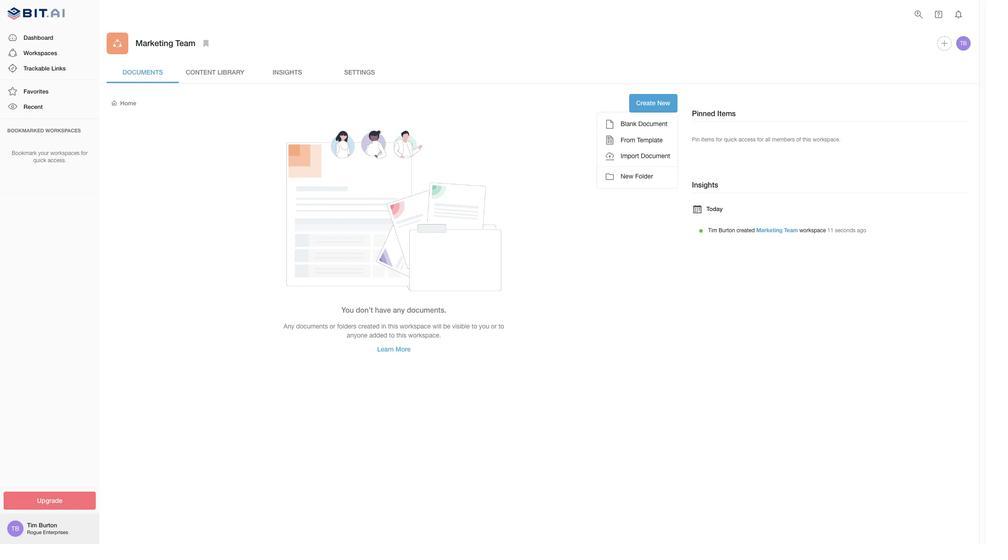 Task type: locate. For each thing, give the bounding box(es) containing it.
burton down 'today'
[[719, 228, 736, 234]]

you
[[342, 306, 354, 314]]

0 horizontal spatial insights
[[273, 68, 302, 76]]

marketing team
[[136, 38, 196, 48]]

0 vertical spatial created
[[737, 228, 755, 234]]

to
[[472, 323, 478, 330], [499, 323, 505, 330], [389, 332, 395, 339]]

0 vertical spatial new
[[658, 99, 671, 107]]

tim inside tim burton rogue enterprises
[[27, 522, 37, 529]]

quick inside bookmark your workspaces for quick access.
[[33, 157, 46, 164]]

created
[[737, 228, 755, 234], [358, 323, 380, 330]]

0 horizontal spatial team
[[176, 38, 196, 48]]

ago
[[858, 228, 867, 234]]

or left "folders"
[[330, 323, 336, 330]]

pin
[[692, 137, 700, 143]]

trackable links
[[24, 65, 66, 72]]

0 vertical spatial marketing
[[136, 38, 173, 48]]

new inside new folder button
[[621, 173, 634, 180]]

0 horizontal spatial tb
[[11, 525, 19, 532]]

documents
[[123, 68, 163, 76]]

quick down "your"
[[33, 157, 46, 164]]

visible
[[452, 323, 470, 330]]

0 vertical spatial tim
[[709, 228, 718, 234]]

tb
[[961, 40, 968, 47], [11, 525, 19, 532]]

burton up enterprises
[[39, 522, 57, 529]]

created left the marketing team link at the right top of the page
[[737, 228, 755, 234]]

tab list
[[107, 61, 973, 83]]

tb button
[[956, 35, 973, 52]]

this right of
[[803, 137, 812, 143]]

0 horizontal spatial tim
[[27, 522, 37, 529]]

for inside bookmark your workspaces for quick access.
[[81, 150, 88, 156]]

0 horizontal spatial for
[[81, 150, 88, 156]]

1 horizontal spatial team
[[785, 227, 798, 234]]

1 vertical spatial workspace.
[[409, 332, 441, 339]]

workspaces button
[[0, 45, 99, 61]]

0 vertical spatial burton
[[719, 228, 736, 234]]

0 horizontal spatial created
[[358, 323, 380, 330]]

content library link
[[179, 61, 251, 83]]

for right workspaces
[[81, 150, 88, 156]]

1 horizontal spatial burton
[[719, 228, 736, 234]]

1 vertical spatial marketing
[[757, 227, 783, 234]]

1 vertical spatial burton
[[39, 522, 57, 529]]

for right items
[[716, 137, 723, 143]]

quick
[[724, 137, 738, 143], [33, 157, 46, 164]]

1 vertical spatial workspace
[[400, 323, 431, 330]]

0 horizontal spatial workspace
[[400, 323, 431, 330]]

0 horizontal spatial burton
[[39, 522, 57, 529]]

in
[[382, 323, 386, 330]]

recent
[[24, 103, 43, 110]]

2 vertical spatial this
[[397, 332, 407, 339]]

burton for marketing
[[719, 228, 736, 234]]

new folder
[[621, 173, 654, 180]]

0 vertical spatial tb
[[961, 40, 968, 47]]

0 vertical spatial workspace
[[800, 228, 826, 234]]

trackable links button
[[0, 61, 99, 76]]

1 vertical spatial quick
[[33, 157, 46, 164]]

favorites
[[24, 88, 49, 95]]

learn more link
[[370, 340, 418, 358]]

workspace inside any documents or folders created in this workspace will be visible to you or to anyone added to this workspace.
[[400, 323, 431, 330]]

1 horizontal spatial or
[[491, 323, 497, 330]]

this
[[803, 137, 812, 143], [388, 323, 398, 330], [397, 332, 407, 339]]

tim burton created marketing team workspace 11 seconds ago
[[709, 227, 867, 234]]

1 vertical spatial new
[[621, 173, 634, 180]]

to right the "you"
[[499, 323, 505, 330]]

tim
[[709, 228, 718, 234], [27, 522, 37, 529]]

document up template
[[639, 120, 668, 127]]

any
[[284, 323, 295, 330]]

team left bookmark icon
[[176, 38, 196, 48]]

have
[[375, 306, 391, 314]]

folders
[[337, 323, 357, 330]]

1 vertical spatial created
[[358, 323, 380, 330]]

items
[[702, 137, 715, 143]]

this right the in
[[388, 323, 398, 330]]

created inside tim burton created marketing team workspace 11 seconds ago
[[737, 228, 755, 234]]

1 vertical spatial document
[[641, 152, 671, 160]]

members
[[773, 137, 795, 143]]

settings link
[[324, 61, 396, 83]]

0 horizontal spatial quick
[[33, 157, 46, 164]]

of
[[797, 137, 802, 143]]

rogue
[[27, 530, 42, 535]]

1 horizontal spatial tim
[[709, 228, 718, 234]]

0 vertical spatial workspace.
[[813, 137, 841, 143]]

document
[[639, 120, 668, 127], [641, 152, 671, 160]]

dashboard
[[24, 34, 53, 41]]

1 vertical spatial tb
[[11, 525, 19, 532]]

1 vertical spatial tim
[[27, 522, 37, 529]]

favorites button
[[0, 84, 99, 99]]

0 horizontal spatial new
[[621, 173, 634, 180]]

bookmarked
[[7, 127, 44, 133]]

to right added
[[389, 332, 395, 339]]

team left 11
[[785, 227, 798, 234]]

created up added
[[358, 323, 380, 330]]

1 horizontal spatial tb
[[961, 40, 968, 47]]

created inside any documents or folders created in this workspace will be visible to you or to anyone added to this workspace.
[[358, 323, 380, 330]]

will
[[433, 323, 442, 330]]

tim for marketing
[[709, 228, 718, 234]]

1 vertical spatial insights
[[692, 180, 719, 189]]

recent button
[[0, 99, 99, 115]]

burton inside tim burton created marketing team workspace 11 seconds ago
[[719, 228, 736, 234]]

0 horizontal spatial workspace.
[[409, 332, 441, 339]]

1 horizontal spatial for
[[716, 137, 723, 143]]

workspace. right of
[[813, 137, 841, 143]]

anyone
[[347, 332, 368, 339]]

0 vertical spatial document
[[639, 120, 668, 127]]

links
[[51, 65, 66, 72]]

1 horizontal spatial created
[[737, 228, 755, 234]]

quick left access
[[724, 137, 738, 143]]

seconds
[[836, 228, 856, 234]]

tim up rogue
[[27, 522, 37, 529]]

home
[[120, 100, 136, 107]]

workspace.
[[813, 137, 841, 143], [409, 332, 441, 339]]

0 vertical spatial quick
[[724, 137, 738, 143]]

0 vertical spatial insights
[[273, 68, 302, 76]]

burton inside tim burton rogue enterprises
[[39, 522, 57, 529]]

blank document
[[621, 120, 668, 127]]

1 horizontal spatial new
[[658, 99, 671, 107]]

workspace left 11
[[800, 228, 826, 234]]

marketing
[[136, 38, 173, 48], [757, 227, 783, 234]]

to left the "you"
[[472, 323, 478, 330]]

insights
[[273, 68, 302, 76], [692, 180, 719, 189]]

tim inside tim burton created marketing team workspace 11 seconds ago
[[709, 228, 718, 234]]

1 horizontal spatial workspace.
[[813, 137, 841, 143]]

you don't have any documents.
[[342, 306, 447, 314]]

1 horizontal spatial workspace
[[800, 228, 826, 234]]

1 vertical spatial team
[[785, 227, 798, 234]]

workspace down documents.
[[400, 323, 431, 330]]

documents link
[[107, 61, 179, 83]]

new left folder
[[621, 173, 634, 180]]

workspace. down the will
[[409, 332, 441, 339]]

create new
[[637, 99, 671, 107]]

or right the "you"
[[491, 323, 497, 330]]

tim down 'today'
[[709, 228, 718, 234]]

document for blank document
[[639, 120, 668, 127]]

documents
[[296, 323, 328, 330]]

document down template
[[641, 152, 671, 160]]

marketing team link
[[757, 227, 798, 234]]

create
[[637, 99, 656, 107]]

0 horizontal spatial or
[[330, 323, 336, 330]]

burton
[[719, 228, 736, 234], [39, 522, 57, 529]]

new right create
[[658, 99, 671, 107]]

new
[[658, 99, 671, 107], [621, 173, 634, 180]]

or
[[330, 323, 336, 330], [491, 323, 497, 330]]

workspaces
[[50, 150, 80, 156]]

this up more at the left bottom
[[397, 332, 407, 339]]

import
[[621, 152, 640, 160]]

for left all
[[758, 137, 764, 143]]

access
[[739, 137, 756, 143]]

0 vertical spatial this
[[803, 137, 812, 143]]



Task type: vqa. For each thing, say whether or not it's contained in the screenshot.
beinggoofy.jpeg View
no



Task type: describe. For each thing, give the bounding box(es) containing it.
workspaces
[[24, 49, 57, 56]]

items
[[718, 109, 736, 118]]

be
[[444, 323, 451, 330]]

1 horizontal spatial marketing
[[757, 227, 783, 234]]

access.
[[48, 157, 66, 164]]

trackable
[[24, 65, 50, 72]]

2 horizontal spatial to
[[499, 323, 505, 330]]

1 or from the left
[[330, 323, 336, 330]]

content
[[186, 68, 216, 76]]

workspace. inside any documents or folders created in this workspace will be visible to you or to anyone added to this workspace.
[[409, 332, 441, 339]]

bookmark image
[[201, 38, 211, 49]]

from template
[[621, 136, 663, 144]]

import document
[[621, 152, 671, 160]]

insights inside 'link'
[[273, 68, 302, 76]]

tab list containing documents
[[107, 61, 973, 83]]

new inside create new button
[[658, 99, 671, 107]]

upgrade
[[37, 497, 62, 504]]

you
[[479, 323, 490, 330]]

your
[[38, 150, 49, 156]]

0 horizontal spatial to
[[389, 332, 395, 339]]

tim for enterprises
[[27, 522, 37, 529]]

1 horizontal spatial quick
[[724, 137, 738, 143]]

documents.
[[407, 306, 447, 314]]

new folder button
[[598, 169, 678, 185]]

0 horizontal spatial marketing
[[136, 38, 173, 48]]

11
[[828, 228, 834, 234]]

upgrade button
[[4, 492, 96, 510]]

today
[[707, 205, 723, 212]]

home link
[[110, 99, 136, 107]]

blank document button
[[598, 116, 678, 132]]

2 horizontal spatial for
[[758, 137, 764, 143]]

from
[[621, 136, 636, 144]]

don't
[[356, 306, 373, 314]]

enterprises
[[43, 530, 68, 535]]

more
[[396, 345, 411, 353]]

import document button
[[598, 148, 678, 164]]

bookmarked workspaces
[[7, 127, 81, 133]]

create new button
[[629, 94, 678, 112]]

content library
[[186, 68, 244, 76]]

1 horizontal spatial to
[[472, 323, 478, 330]]

workspaces
[[45, 127, 81, 133]]

library
[[218, 68, 244, 76]]

dashboard button
[[0, 30, 99, 45]]

burton for enterprises
[[39, 522, 57, 529]]

pinned items
[[692, 109, 736, 118]]

bookmark
[[12, 150, 37, 156]]

document for import document
[[641, 152, 671, 160]]

added
[[369, 332, 388, 339]]

1 vertical spatial this
[[388, 323, 398, 330]]

insights link
[[251, 61, 324, 83]]

2 or from the left
[[491, 323, 497, 330]]

bookmark your workspaces for quick access.
[[12, 150, 88, 164]]

pin items for quick access for all members of this workspace.
[[692, 137, 841, 143]]

learn
[[377, 345, 394, 353]]

folder
[[636, 173, 654, 180]]

settings
[[344, 68, 375, 76]]

any
[[393, 306, 405, 314]]

tim burton rogue enterprises
[[27, 522, 68, 535]]

0 vertical spatial team
[[176, 38, 196, 48]]

tb inside button
[[961, 40, 968, 47]]

from template button
[[598, 132, 678, 148]]

1 horizontal spatial insights
[[692, 180, 719, 189]]

workspace inside tim burton created marketing team workspace 11 seconds ago
[[800, 228, 826, 234]]

all
[[766, 137, 771, 143]]

template
[[637, 136, 663, 144]]

any documents or folders created in this workspace will be visible to you or to anyone added to this workspace.
[[284, 323, 505, 339]]

pinned
[[692, 109, 716, 118]]

learn more
[[377, 345, 411, 353]]

blank
[[621, 120, 637, 127]]



